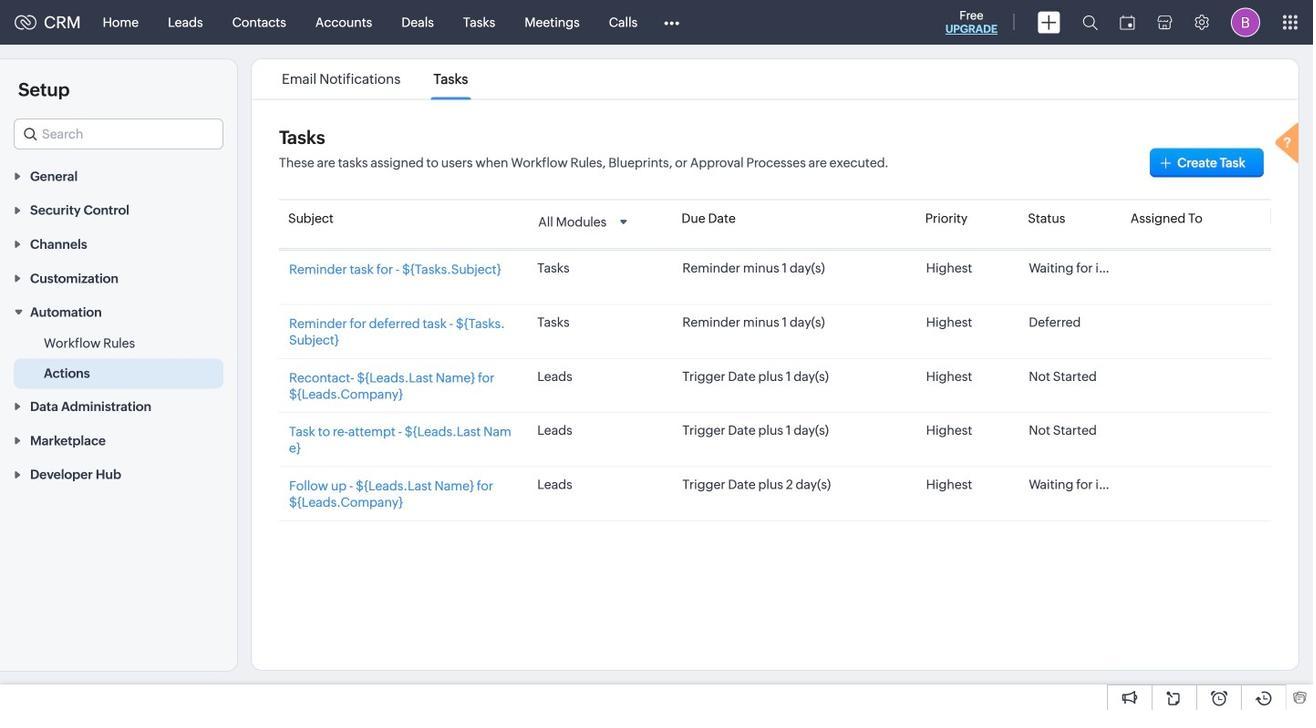 Task type: locate. For each thing, give the bounding box(es) containing it.
search element
[[1072, 0, 1109, 45]]

create menu image
[[1038, 11, 1061, 33]]

Search text field
[[15, 120, 223, 149]]

region
[[0, 329, 237, 389]]

None field
[[14, 119, 224, 150], [532, 208, 634, 240], [532, 208, 634, 240]]

none field search
[[14, 119, 224, 150]]

list
[[265, 59, 485, 99]]

profile element
[[1221, 0, 1272, 44]]

calendar image
[[1120, 15, 1136, 30]]

logo image
[[15, 15, 36, 30]]



Task type: vqa. For each thing, say whether or not it's contained in the screenshot.
SEARCH Field
yes



Task type: describe. For each thing, give the bounding box(es) containing it.
profile image
[[1232, 8, 1261, 37]]

Other Modules field
[[653, 8, 692, 37]]

create menu element
[[1027, 0, 1072, 44]]

search image
[[1083, 15, 1098, 30]]



